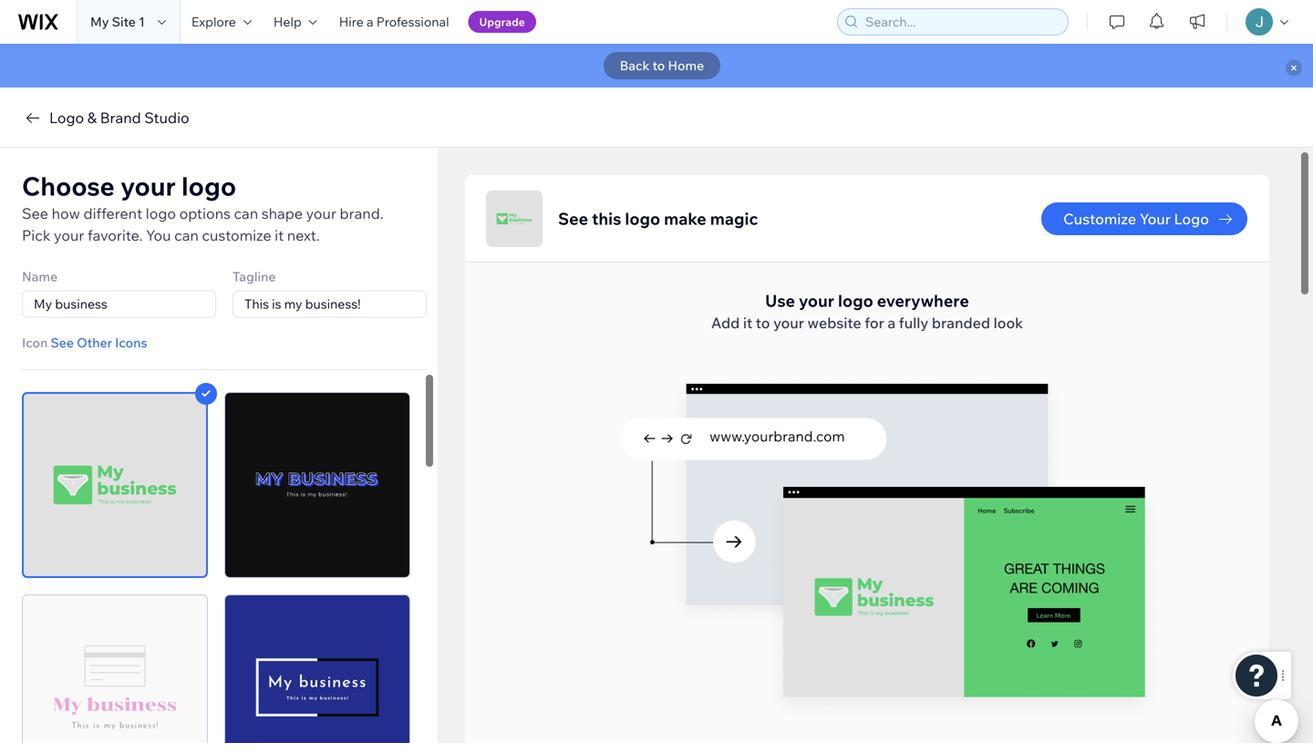 Task type: vqa. For each thing, say whether or not it's contained in the screenshot.
Methods at the left
no



Task type: describe. For each thing, give the bounding box(es) containing it.
icon
[[22, 335, 48, 351]]

choose your logo see how different logo options can shape your brand. pick your favorite. you can customize it next.
[[22, 170, 384, 245]]

make
[[664, 208, 707, 229]]

explore
[[192, 14, 236, 30]]

upgrade
[[480, 15, 525, 29]]

logo up you
[[146, 204, 176, 223]]

other
[[77, 335, 112, 351]]

name
[[22, 269, 58, 285]]

add
[[712, 314, 740, 332]]

logo for use
[[839, 291, 874, 311]]

customize your logo button
[[1042, 203, 1248, 235]]

icon see other icons
[[22, 335, 147, 351]]

your up next.
[[306, 204, 337, 223]]

1 vertical spatial can
[[174, 226, 199, 245]]

logo inside logo & brand studio button
[[49, 109, 84, 127]]

1 horizontal spatial see
[[51, 335, 74, 351]]

use
[[766, 291, 796, 311]]

see inside choose your logo see how different logo options can shape your brand. pick your favorite. you can customize it next.
[[22, 204, 48, 223]]

to inside use your logo everywhere add it to your website for a fully branded look
[[756, 314, 771, 332]]

site
[[112, 14, 136, 30]]

customize
[[202, 226, 271, 245]]

your
[[1140, 210, 1172, 228]]

options
[[179, 204, 231, 223]]

your up different
[[121, 170, 176, 202]]

tagline
[[233, 269, 276, 285]]

pick
[[22, 226, 51, 245]]

&
[[87, 109, 97, 127]]

look
[[994, 314, 1024, 332]]

my site 1
[[90, 14, 145, 30]]

your up website
[[799, 291, 835, 311]]

brand.
[[340, 204, 384, 223]]

it inside choose your logo see how different logo options can shape your brand. pick your favorite. you can customize it next.
[[275, 226, 284, 245]]

studio
[[144, 109, 189, 127]]

fully
[[899, 314, 929, 332]]

a inside use your logo everywhere add it to your website for a fully branded look
[[888, 314, 896, 332]]

2 horizontal spatial see
[[558, 208, 589, 229]]



Task type: locate. For each thing, give the bounding box(es) containing it.
back to home alert
[[0, 44, 1314, 88]]

logo
[[49, 109, 84, 127], [1175, 210, 1210, 228]]

0 vertical spatial it
[[275, 226, 284, 245]]

hire a professional
[[339, 14, 449, 30]]

0 horizontal spatial a
[[367, 14, 374, 30]]

it inside use your logo everywhere add it to your website for a fully branded look
[[743, 314, 753, 332]]

1 horizontal spatial it
[[743, 314, 753, 332]]

how
[[52, 204, 80, 223]]

see left this
[[558, 208, 589, 229]]

brand
[[100, 109, 141, 127]]

1 vertical spatial it
[[743, 314, 753, 332]]

1 horizontal spatial logo
[[1175, 210, 1210, 228]]

logo for choose
[[182, 170, 236, 202]]

see other icons button
[[51, 335, 147, 351]]

professional
[[377, 14, 449, 30]]

logo right this
[[625, 208, 661, 229]]

different
[[84, 204, 142, 223]]

0 horizontal spatial it
[[275, 226, 284, 245]]

1 horizontal spatial can
[[234, 204, 258, 223]]

icons
[[115, 335, 147, 351]]

1
[[139, 14, 145, 30]]

logo left &
[[49, 109, 84, 127]]

next.
[[287, 226, 320, 245]]

1 vertical spatial to
[[756, 314, 771, 332]]

logo right your
[[1175, 210, 1210, 228]]

a right for
[[888, 314, 896, 332]]

hire a professional link
[[328, 0, 460, 44]]

0 horizontal spatial logo
[[49, 109, 84, 127]]

your down how
[[54, 226, 84, 245]]

it right add
[[743, 314, 753, 332]]

logo for see
[[625, 208, 661, 229]]

0 vertical spatial a
[[367, 14, 374, 30]]

your
[[121, 170, 176, 202], [306, 204, 337, 223], [54, 226, 84, 245], [799, 291, 835, 311], [774, 314, 805, 332]]

logo up for
[[839, 291, 874, 311]]

1 vertical spatial a
[[888, 314, 896, 332]]

a
[[367, 14, 374, 30], [888, 314, 896, 332]]

back to home button
[[604, 52, 721, 79]]

1 horizontal spatial a
[[888, 314, 896, 332]]

to right back
[[653, 57, 665, 73]]

see this logo make magic
[[558, 208, 759, 229]]

0 horizontal spatial to
[[653, 57, 665, 73]]

your down use
[[774, 314, 805, 332]]

back to home
[[620, 57, 705, 73]]

logo
[[182, 170, 236, 202], [146, 204, 176, 223], [625, 208, 661, 229], [839, 291, 874, 311]]

1 vertical spatial logo
[[1175, 210, 1210, 228]]

everywhere
[[878, 291, 970, 311]]

Search... field
[[860, 9, 1063, 35]]

to down use
[[756, 314, 771, 332]]

0 vertical spatial can
[[234, 204, 258, 223]]

my
[[90, 14, 109, 30]]

0 horizontal spatial can
[[174, 226, 199, 245]]

logo & brand studio
[[49, 109, 189, 127]]

back
[[620, 57, 650, 73]]

you
[[146, 226, 171, 245]]

branded
[[932, 314, 991, 332]]

it down shape
[[275, 226, 284, 245]]

logo inside customize your logo button
[[1175, 210, 1210, 228]]

to
[[653, 57, 665, 73], [756, 314, 771, 332]]

see up pick
[[22, 204, 48, 223]]

website
[[808, 314, 862, 332]]

help
[[274, 14, 302, 30]]

hire
[[339, 14, 364, 30]]

use your logo everywhere add it to your website for a fully branded look
[[712, 291, 1024, 332]]

logo inside use your logo everywhere add it to your website for a fully branded look
[[839, 291, 874, 311]]

help button
[[263, 0, 328, 44]]

this
[[592, 208, 622, 229]]

choose
[[22, 170, 115, 202]]

customize your logo
[[1064, 210, 1210, 228]]

0 vertical spatial logo
[[49, 109, 84, 127]]

see right icon
[[51, 335, 74, 351]]

to inside button
[[653, 57, 665, 73]]

it
[[275, 226, 284, 245], [743, 314, 753, 332]]

for
[[865, 314, 885, 332]]

favorite.
[[88, 226, 143, 245]]

shape
[[262, 204, 303, 223]]

None field
[[28, 292, 210, 317], [239, 292, 421, 317], [28, 292, 210, 317], [239, 292, 421, 317]]

logo & brand studio button
[[22, 107, 189, 129]]

1 horizontal spatial to
[[756, 314, 771, 332]]

can
[[234, 204, 258, 223], [174, 226, 199, 245]]

0 horizontal spatial see
[[22, 204, 48, 223]]

can up 'customize'
[[234, 204, 258, 223]]

see
[[22, 204, 48, 223], [558, 208, 589, 229], [51, 335, 74, 351]]

logo up options at the top left of page
[[182, 170, 236, 202]]

can right you
[[174, 226, 199, 245]]

a right hire
[[367, 14, 374, 30]]

customize
[[1064, 210, 1137, 228]]

magic
[[711, 208, 759, 229]]

0 vertical spatial to
[[653, 57, 665, 73]]

home
[[668, 57, 705, 73]]

upgrade button
[[469, 11, 536, 33]]



